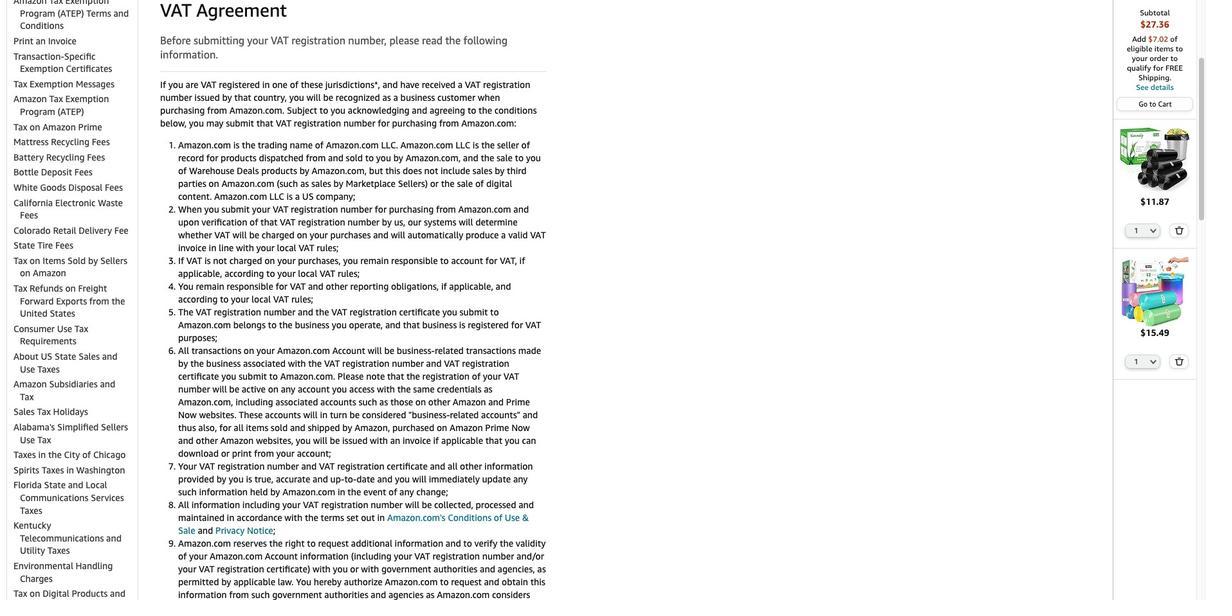 Task type: locate. For each thing, give the bounding box(es) containing it.
0 vertical spatial if
[[519, 255, 525, 266]]

bottle deposit fees link
[[14, 167, 92, 178]]

1 vertical spatial account
[[265, 551, 298, 562]]

sale down include
[[457, 178, 473, 189]]

state
[[14, 240, 35, 251], [55, 351, 76, 362], [44, 480, 66, 491]]

recycling up battery recycling fees link
[[51, 136, 89, 147]]

white
[[14, 182, 38, 193]]

purchasing up the our
[[389, 204, 434, 215]]

1 horizontal spatial transactions
[[466, 345, 516, 356]]

this right but
[[385, 165, 400, 176]]

sellers down fee
[[100, 255, 127, 266]]

products down dispatched
[[261, 165, 297, 176]]

amazon
[[14, 0, 47, 6], [14, 93, 47, 104], [43, 121, 76, 132], [33, 268, 66, 279], [14, 379, 47, 390], [453, 397, 486, 408], [450, 422, 483, 433], [220, 435, 254, 446]]

of inside of eligible items to your order to qualify for free shipping.
[[1170, 34, 1178, 44]]

transaction-specific exemption certificates link
[[14, 51, 112, 74]]

business-
[[397, 345, 435, 356]]

name
[[290, 139, 313, 150]]

0 vertical spatial now
[[178, 410, 197, 421]]

0 vertical spatial this
[[385, 165, 400, 176]]

1 vertical spatial applicable
[[234, 577, 275, 588]]

1 horizontal spatial government
[[381, 564, 431, 575]]

certificate down purposes; at the bottom of the page
[[178, 371, 219, 382]]

as up acknowledging
[[382, 92, 391, 103]]

use inside amazon.com's conditions of use & sale
[[505, 513, 520, 523]]

by right held
[[270, 487, 280, 498]]

registered inside amazon.com is the trading name of amazon.com llc. amazon.com llc is the seller of record for products dispatched from and sold to you by amazon.com, and the sale to                      you of warehouse deals products by amazon.com, but this does not include sales by                      third parties on amazon.com (such as sales by marketplace sellers) or the sale of                      digital content. amazon.com llc is a us company; when you submit your vat registration number for purchasing from amazon.com and upon                      verification of that vat registration number by us, our systems will determine whether                      vat will be charged on your purchases and will automatically produce a valid vat invoice                      in line with your local vat rules; if vat is not charged on your purchases, you remain responsible to account for vat,                      if applicable, according to your local vat rules; you remain responsible for vat and other reporting obligations, if applicable, and according to your local vat rules; the vat registration number and the vat registration certificate you submit to amazon.com                      belongs to the business you operate, and that business is registered for vat purposes; all transactions on your amazon.com account will be business-related transactions                      made by the business associated with the vat registration number and vat registration certificate you submit to amazon.com. please note that the registration of your vat number will be active on any account you access with the same credentials as amazon.com,                      including associated accounts such as those on other amazon and prime now websites.                      these accounts will in turn be considered "business-related accounts" and thus also,                      for all items sold and shipped by amazon, purchased on amazon prime now and other                      amazon websites, you will be issued with an invoice if applicable that you can download                      or print from your account; your vat registration number and vat registration certificate and all other information provided by you is true, accurate and up-to-date and you will immediately update any such information held by amazon.com in the event of any change;
[[468, 320, 509, 331]]

items
[[1154, 44, 1174, 53], [246, 422, 268, 433]]

sold
[[68, 255, 86, 266]]

by right sold
[[88, 255, 98, 266]]

1 vertical spatial sold
[[271, 422, 288, 433]]

of right one
[[290, 79, 298, 90]]

the inside if you are vat registered in one of these jurisdictions*, and have received a vat          registration number issued by that country, you will be recognized as a business customer          when purchasing from amazon.com. subject to you acknowledging and agreeing to the          conditions below, you may submit that vat registration number for purchasing from          amazon.com:
[[479, 105, 492, 116]]

0 vertical spatial all
[[178, 345, 189, 356]]

prime inside amazon tax exemption program (atep) terms and conditions print an invoice transaction-specific exemption certificates tax exemption messages amazon tax exemption program (atep) tax on amazon prime mattress recycling fees battery recycling fees bottle deposit fees white goods disposal fees california electronic waste fees colorado retail delivery fee state tire fees tax on items sold by sellers on amazon tax refunds on freight forward exports from the united states consumer use tax requirements about us state sales and use taxes amazon subsidiaries and tax sales tax holidays alabama's simplified sellers use tax taxes in the city of chicago spirits taxes in washington florida state and local communications services taxes kentucky telecommunications and utility taxes environmental handling charges tax on digital products and
[[78, 121, 102, 132]]

2 vertical spatial certificate
[[387, 461, 428, 472]]

environmental
[[14, 561, 73, 572]]

1 program from the top
[[20, 8, 55, 19]]

your inside all information including your vat registration number will be collected, processed                      and maintained in accordance with the terms set out in
[[282, 500, 301, 511]]

colorado
[[14, 225, 51, 236]]

or left print
[[221, 448, 230, 459]]

if inside if you are vat registered in one of these jurisdictions*, and have received a vat          registration number issued by that country, you will be recognized as a business customer          when purchasing from amazon.com. subject to you acknowledging and agreeing to the          conditions below, you may submit that vat registration number for purchasing from          amazon.com:
[[160, 79, 166, 90]]

you inside amazon.com is the trading name of amazon.com llc. amazon.com llc is the seller of record for products dispatched from and sold to you by amazon.com, and the sale to                      you of warehouse deals products by amazon.com, but this does not include sales by                      third parties on amazon.com (such as sales by marketplace sellers) or the sale of                      digital content. amazon.com llc is a us company; when you submit your vat registration number for purchasing from amazon.com and upon                      verification of that vat registration number by us, our systems will determine whether                      vat will be charged on your purchases and will automatically produce a valid vat invoice                      in line with your local vat rules; if vat is not charged on your purchases, you remain responsible to account for vat,                      if applicable, according to your local vat rules; you remain responsible for vat and other reporting obligations, if applicable, and according to your local vat rules; the vat registration number and the vat registration certificate you submit to amazon.com                      belongs to the business you operate, and that business is registered for vat purposes; all transactions on your amazon.com account will be business-related transactions                      made by the business associated with the vat registration number and vat registration certificate you submit to amazon.com. please note that the registration of your vat number will be active on any account you access with the same credentials as amazon.com,                      including associated accounts such as those on other amazon and prime now websites.                      these accounts will in turn be considered "business-related accounts" and thus also,                      for all items sold and shipped by amazon, purchased on amazon prime now and other                      amazon websites, you will be issued with an invoice if applicable that you can download                      or print from your account; your vat registration number and vat registration certificate and all other information provided by you is true, accurate and up-to-date and you will immediately update any such information held by amazon.com in the event of any change;
[[178, 281, 194, 292]]

amazon.com.
[[229, 105, 285, 116], [280, 371, 335, 382]]

invoice down whether
[[178, 242, 206, 253]]

1 vertical spatial state
[[55, 351, 76, 362]]

0 vertical spatial purchasing
[[160, 105, 205, 116]]

the inside all information including your vat registration number will be collected, processed                      and maintained in accordance with the terms set out in
[[305, 513, 318, 523]]

1 horizontal spatial sale
[[497, 152, 513, 163]]

see details link
[[1120, 82, 1190, 92]]

account inside amazon.com reserves the right to request additional information and to verify the                      validity of your amazon.com account information (including your vat registration number                      and/or your vat registration certificate) with you or with government authorities                      and agencies, as permitted by applicable law. you hereby authorize amazon.com to request                      and obtain this information from such government authorities and agencies as amazon.com                      consi
[[265, 551, 298, 562]]

2 all from the top
[[178, 500, 189, 511]]

1 horizontal spatial such
[[251, 590, 270, 601]]

or
[[430, 178, 439, 189], [221, 448, 230, 459], [350, 564, 359, 575]]

number inside amazon.com reserves the right to request additional information and to verify the                      validity of your amazon.com account information (including your vat registration number                      and/or your vat registration certificate) with you or with government authorities                      and agencies, as permitted by applicable law. you hereby authorize amazon.com to request                      and obtain this information from such government authorities and agencies as amazon.com                      consi
[[482, 551, 514, 562]]

by down llc.
[[393, 152, 403, 163]]

1 horizontal spatial conditions
[[448, 513, 492, 523]]

0 horizontal spatial request
[[318, 538, 349, 549]]

(atep) up tax on amazon prime link at left top
[[58, 106, 84, 117]]

account inside amazon.com is the trading name of amazon.com llc. amazon.com llc is the seller of record for products dispatched from and sold to you by amazon.com, and the sale to                      you of warehouse deals products by amazon.com, but this does not include sales by                      third parties on amazon.com (such as sales by marketplace sellers) or the sale of                      digital content. amazon.com llc is a us company; when you submit your vat registration number for purchasing from amazon.com and upon                      verification of that vat registration number by us, our systems will determine whether                      vat will be charged on your purchases and will automatically produce a valid vat invoice                      in line with your local vat rules; if vat is not charged on your purchases, you remain responsible to account for vat,                      if applicable, according to your local vat rules; you remain responsible for vat and other reporting obligations, if applicable, and according to your local vat rules; the vat registration number and the vat registration certificate you submit to amazon.com                      belongs to the business you operate, and that business is registered for vat purposes; all transactions on your amazon.com account will be business-related transactions                      made by the business associated with the vat registration number and vat registration certificate you submit to amazon.com. please note that the registration of your vat number will be active on any account you access with the same credentials as amazon.com,                      including associated accounts such as those on other amazon and prime now websites.                      these accounts will in turn be considered "business-related accounts" and thus also,                      for all items sold and shipped by amazon, purchased on amazon prime now and other                      amazon websites, you will be issued with an invoice if applicable that you can download                      or print from your account; your vat registration number and vat registration certificate and all other information provided by you is true, accurate and up-to-date and you will immediately update any such information held by amazon.com in the event of any change;
[[332, 345, 365, 356]]

you inside amazon.com reserves the right to request additional information and to verify the                      validity of your amazon.com account information (including your vat registration number                      and/or your vat registration certificate) with you or with government authorities                      and agencies, as permitted by applicable law. you hereby authorize amazon.com to request                      and obtain this information from such government authorities and agencies as amazon.com                      consi
[[333, 564, 348, 575]]

go to cart link
[[1117, 98, 1193, 111]]

these
[[301, 79, 323, 90]]

2 horizontal spatial local
[[298, 268, 317, 279]]

all inside amazon.com is the trading name of amazon.com llc. amazon.com llc is the seller of record for products dispatched from and sold to you by amazon.com, and the sale to                      you of warehouse deals products by amazon.com, but this does not include sales by                      third parties on amazon.com (such as sales by marketplace sellers) or the sale of                      digital content. amazon.com llc is a us company; when you submit your vat registration number for purchasing from amazon.com and upon                      verification of that vat registration number by us, our systems will determine whether                      vat will be charged on your purchases and will automatically produce a valid vat invoice                      in line with your local vat rules; if vat is not charged on your purchases, you remain responsible to account for vat,                      if applicable, according to your local vat rules; you remain responsible for vat and other reporting obligations, if applicable, and according to your local vat rules; the vat registration number and the vat registration certificate you submit to amazon.com                      belongs to the business you operate, and that business is registered for vat purposes; all transactions on your amazon.com account will be business-related transactions                      made by the business associated with the vat registration number and vat registration certificate you submit to amazon.com. please note that the registration of your vat number will be active on any account you access with the same credentials as amazon.com,                      including associated accounts such as those on other amazon and prime now websites.                      these accounts will in turn be considered "business-related accounts" and thus also,                      for all items sold and shipped by amazon, purchased on amazon prime now and other                      amazon websites, you will be issued with an invoice if applicable that you can download                      or print from your account; your vat registration number and vat registration certificate and all other information provided by you is true, accurate and up-to-date and you will immediately update any such information held by amazon.com in the event of any change;
[[178, 345, 189, 356]]

that up trading
[[256, 118, 273, 129]]

$15.49
[[1141, 328, 1169, 339]]

about us state sales and use taxes link
[[14, 351, 117, 375]]

0 vertical spatial 1
[[1134, 226, 1138, 235]]

qualify
[[1127, 63, 1151, 73]]

electronic
[[55, 197, 96, 208]]

charged down (such
[[262, 230, 294, 240]]

will down these
[[307, 92, 321, 103]]

0 horizontal spatial authorities
[[324, 590, 368, 601]]

fees
[[92, 136, 110, 147], [87, 152, 105, 163], [74, 167, 92, 178], [105, 182, 123, 193], [20, 210, 38, 221], [55, 240, 73, 251]]

for inside of eligible items to your order to qualify for free shipping.
[[1153, 63, 1164, 73]]

1 vertical spatial sales
[[311, 178, 331, 189]]

information inside all information including your vat registration number will be collected, processed                      and maintained in accordance with the terms set out in
[[191, 500, 240, 511]]

remain up reporting
[[360, 255, 389, 266]]

or up the authorize
[[350, 564, 359, 575]]

customer
[[437, 92, 475, 103]]

0 vertical spatial authorities
[[434, 564, 478, 575]]

will inside all information including your vat registration number will be collected, processed                      and maintained in accordance with the terms set out in
[[405, 500, 419, 511]]

state down colorado
[[14, 240, 35, 251]]

add $7.02
[[1132, 34, 1170, 44]]

0 vertical spatial such
[[359, 397, 377, 408]]

sale down 'seller'
[[497, 152, 513, 163]]

such down the provided
[[178, 487, 197, 498]]

state up communications
[[44, 480, 66, 491]]

an down "purchased"
[[390, 435, 400, 446]]

1 horizontal spatial issued
[[342, 435, 368, 446]]

2 horizontal spatial or
[[430, 178, 439, 189]]

0 vertical spatial including
[[236, 397, 273, 408]]

in right out
[[377, 513, 385, 523]]

0 horizontal spatial amazon.com,
[[178, 397, 233, 408]]

your inside before submitting your vat registration number, please read the following information.
[[247, 34, 268, 47]]

taxes down telecommunications
[[47, 546, 70, 557]]

terms
[[86, 8, 111, 19]]

products up deals
[[221, 152, 257, 163]]

1 vertical spatial items
[[246, 422, 268, 433]]

date
[[357, 474, 375, 485]]

of right 'city'
[[82, 450, 91, 461]]

vat
[[271, 34, 289, 47], [201, 79, 217, 90], [465, 79, 481, 90], [276, 118, 292, 129], [273, 204, 288, 215], [280, 217, 296, 228], [214, 230, 230, 240], [530, 230, 546, 240], [299, 242, 314, 253], [186, 255, 202, 266], [320, 268, 335, 279], [290, 281, 306, 292], [273, 294, 289, 305], [196, 307, 212, 318], [331, 307, 347, 318], [525, 320, 541, 331], [324, 358, 340, 369], [444, 358, 460, 369], [504, 371, 519, 382], [199, 461, 215, 472], [319, 461, 335, 472], [303, 500, 319, 511], [414, 551, 430, 562], [199, 564, 215, 575]]

be right turn
[[350, 410, 360, 421]]

1 horizontal spatial this
[[530, 577, 545, 588]]

not
[[424, 165, 438, 176], [213, 255, 227, 266]]

account down the produce
[[451, 255, 483, 266]]

applicable inside amazon.com is the trading name of amazon.com llc. amazon.com llc is the seller of record for products dispatched from and sold to you by amazon.com, and the sale to                      you of warehouse deals products by amazon.com, but this does not include sales by                      third parties on amazon.com (such as sales by marketplace sellers) or the sale of                      digital content. amazon.com llc is a us company; when you submit your vat registration number for purchasing from amazon.com and upon                      verification of that vat registration number by us, our systems will determine whether                      vat will be charged on your purchases and will automatically produce a valid vat invoice                      in line with your local vat rules; if vat is not charged on your purchases, you remain responsible to account for vat,                      if applicable, according to your local vat rules; you remain responsible for vat and other reporting obligations, if applicable, and according to your local vat rules; the vat registration number and the vat registration certificate you submit to amazon.com                      belongs to the business you operate, and that business is registered for vat purposes; all transactions on your amazon.com account will be business-related transactions                      made by the business associated with the vat registration number and vat registration certificate you submit to amazon.com. please note that the registration of your vat number will be active on any account you access with the same credentials as amazon.com,                      including associated accounts such as those on other amazon and prime now websites.                      these accounts will in turn be considered "business-related accounts" and thus also,                      for all items sold and shipped by amazon, purchased on amazon prime now and other                      amazon websites, you will be issued with an invoice if applicable that you can download                      or print from your account; your vat registration number and vat registration certificate and all other information provided by you is true, accurate and up-to-date and you will immediately update any such information held by amazon.com in the event of any change;
[[441, 435, 483, 446]]

request down the terms
[[318, 538, 349, 549]]

according up the
[[178, 294, 218, 305]]

authorities down the authorize
[[324, 590, 368, 601]]

0 horizontal spatial if
[[160, 79, 166, 90]]

registered inside if you are vat registered in one of these jurisdictions*, and have received a vat          registration number issued by that country, you will be recognized as a business customer          when purchasing from amazon.com. subject to you acknowledging and agreeing to the          conditions below, you may submit that vat registration number for purchasing from          amazon.com:
[[219, 79, 260, 90]]

0 horizontal spatial invoice
[[178, 242, 206, 253]]

registration inside all information including your vat registration number will be collected, processed                      and maintained in accordance with the terms set out in
[[321, 500, 368, 511]]

of inside amazon tax exemption program (atep) terms and conditions print an invoice transaction-specific exemption certificates tax exemption messages amazon tax exemption program (atep) tax on amazon prime mattress recycling fees battery recycling fees bottle deposit fees white goods disposal fees california electronic waste fees colorado retail delivery fee state tire fees tax on items sold by sellers on amazon tax refunds on freight forward exports from the united states consumer use tax requirements about us state sales and use taxes amazon subsidiaries and tax sales tax holidays alabama's simplified sellers use tax taxes in the city of chicago spirits taxes in washington florida state and local communications services taxes kentucky telecommunications and utility taxes environmental handling charges tax on digital products and
[[82, 450, 91, 461]]

delete image
[[1175, 358, 1184, 366]]

1 horizontal spatial sales
[[473, 165, 492, 176]]

applicable inside amazon.com reserves the right to request additional information and to verify the                      validity of your amazon.com account information (including your vat registration number                      and/or your vat registration certificate) with you or with government authorities                      and agencies, as permitted by applicable law. you hereby authorize amazon.com to request                      and obtain this information from such government authorities and agencies as amazon.com                      consi
[[234, 577, 275, 588]]

jurisdictions*,
[[325, 79, 380, 90]]

None submit
[[1170, 224, 1188, 237], [1170, 356, 1188, 369], [1170, 224, 1188, 237], [1170, 356, 1188, 369]]

you inside amazon.com reserves the right to request additional information and to verify the                      validity of your amazon.com account information (including your vat registration number                      and/or your vat registration certificate) with you or with government authorities                      and agencies, as permitted by applicable law. you hereby authorize amazon.com to request                      and obtain this information from such government authorities and agencies as amazon.com                      consi
[[296, 577, 311, 588]]

vat inside all information including your vat registration number will be collected, processed                      and maintained in accordance with the terms set out in
[[303, 500, 319, 511]]

received
[[422, 79, 455, 90]]

will up note
[[368, 345, 382, 356]]

print
[[232, 448, 252, 459]]

account up please
[[332, 345, 365, 356]]

products
[[72, 589, 108, 600]]

account up shipped
[[298, 384, 330, 395]]

an
[[36, 35, 46, 46], [390, 435, 400, 446]]

specific
[[64, 51, 96, 61]]

0 horizontal spatial you
[[178, 281, 194, 292]]

2 (atep) from the top
[[58, 106, 84, 117]]

0 vertical spatial request
[[318, 538, 349, 549]]

1.2 gallon/330pcs strong trash bags colorful clear garbage bags by teivio, bathroom trash can bin liners, small plastic bags for home office kitchen, multicolor image
[[1120, 256, 1190, 327]]

as up accounts"
[[484, 384, 493, 395]]

conditions up print an invoice link
[[20, 20, 64, 31]]

1 vertical spatial program
[[20, 106, 55, 117]]

rules; up reporting
[[338, 268, 360, 279]]

taxes up kentucky
[[20, 505, 42, 516]]

1 vertical spatial issued
[[342, 435, 368, 446]]

by inside amazon.com reserves the right to request additional information and to verify the                      validity of your amazon.com account information (including your vat registration number                      and/or your vat registration certificate) with you or with government authorities                      and agencies, as permitted by applicable law. you hereby authorize amazon.com to request                      and obtain this information from such government authorities and agencies as amazon.com                      consi
[[221, 577, 231, 588]]

local down purchases,
[[298, 268, 317, 279]]

your inside of eligible items to your order to qualify for free shipping.
[[1132, 53, 1148, 63]]

belongs
[[233, 320, 266, 331]]

you
[[178, 281, 194, 292], [296, 577, 311, 588]]

purposes;
[[178, 332, 217, 343]]

kentucky
[[14, 521, 51, 531]]

please
[[338, 371, 364, 382]]

business down have
[[400, 92, 435, 103]]

2 horizontal spatial such
[[359, 397, 377, 408]]

will up websites.
[[213, 384, 227, 395]]

certificate)
[[267, 564, 310, 575]]

0 vertical spatial accounts
[[320, 397, 356, 408]]

0 vertical spatial responsible
[[391, 255, 438, 266]]

purchases
[[330, 230, 371, 240]]

will up line
[[233, 230, 247, 240]]

0 vertical spatial remain
[[360, 255, 389, 266]]

items up free
[[1154, 44, 1174, 53]]

deposit
[[41, 167, 72, 178]]

us inside amazon tax exemption program (atep) terms and conditions print an invoice transaction-specific exemption certificates tax exemption messages amazon tax exemption program (atep) tax on amazon prime mattress recycling fees battery recycling fees bottle deposit fees white goods disposal fees california electronic waste fees colorado retail delivery fee state tire fees tax on items sold by sellers on amazon tax refunds on freight forward exports from the united states consumer use tax requirements about us state sales and use taxes amazon subsidiaries and tax sales tax holidays alabama's simplified sellers use tax taxes in the city of chicago spirits taxes in washington florida state and local communications services taxes kentucky telecommunications and utility taxes environmental handling charges tax on digital products and
[[41, 351, 52, 362]]

event
[[363, 487, 386, 498]]

0 horizontal spatial sale
[[457, 178, 473, 189]]

of down processed
[[494, 513, 503, 523]]

marketplace
[[346, 178, 396, 189]]

sale
[[178, 525, 195, 536]]

accordance
[[237, 513, 282, 523]]

also,
[[198, 422, 217, 433]]

now
[[178, 410, 197, 421], [511, 422, 530, 433]]

1 vertical spatial according
[[178, 294, 218, 305]]

including inside all information including your vat registration number will be collected, processed                      and maintained in accordance with the terms set out in
[[242, 500, 280, 511]]

us inside amazon.com is the trading name of amazon.com llc. amazon.com llc is the seller of record for products dispatched from and sold to you by amazon.com, and the sale to                      you of warehouse deals products by amazon.com, but this does not include sales by                      third parties on amazon.com (such as sales by marketplace sellers) or the sale of                      digital content. amazon.com llc is a us company; when you submit your vat registration number for purchasing from amazon.com and upon                      verification of that vat registration number by us, our systems will determine whether                      vat will be charged on your purchases and will automatically produce a valid vat invoice                      in line with your local vat rules; if vat is not charged on your purchases, you remain responsible to account for vat,                      if applicable, according to your local vat rules; you remain responsible for vat and other reporting obligations, if applicable, and according to your local vat rules; the vat registration number and the vat registration certificate you submit to amazon.com                      belongs to the business you operate, and that business is registered for vat purposes; all transactions on your amazon.com account will be business-related transactions                      made by the business associated with the vat registration number and vat registration certificate you submit to amazon.com. please note that the registration of your vat number will be active on any account you access with the same credentials as amazon.com,                      including associated accounts such as those on other amazon and prime now websites.                      these accounts will in turn be considered "business-related accounts" and thus also,                      for all items sold and shipped by amazon, purchased on amazon prime now and other                      amazon websites, you will be issued with an invoice if applicable that you can download                      or print from your account; your vat registration number and vat registration certificate and all other information provided by you is true, accurate and up-to-date and you will immediately update any such information held by amazon.com in the event of any change;
[[302, 191, 314, 202]]

2 vertical spatial such
[[251, 590, 270, 601]]

amazon tax exemption program (atep) terms and conditions print an invoice transaction-specific exemption certificates tax exemption messages amazon tax exemption program (atep) tax on amazon prime mattress recycling fees battery recycling fees bottle deposit fees white goods disposal fees california electronic waste fees colorado retail delivery fee state tire fees tax on items sold by sellers on amazon tax refunds on freight forward exports from the united states consumer use tax requirements about us state sales and use taxes amazon subsidiaries and tax sales tax holidays alabama's simplified sellers use tax taxes in the city of chicago spirits taxes in washington florida state and local communications services taxes kentucky telecommunications and utility taxes environmental handling charges tax on digital products and
[[14, 0, 129, 601]]

1 vertical spatial account
[[298, 384, 330, 395]]

conditions
[[20, 20, 64, 31], [448, 513, 492, 523]]

llc up include
[[456, 139, 470, 150]]

on down "state tire fees" link
[[30, 255, 40, 266]]

information down the provided
[[199, 487, 248, 498]]

1 vertical spatial (atep)
[[58, 106, 84, 117]]

issued inside amazon.com is the trading name of amazon.com llc. amazon.com llc is the seller of record for products dispatched from and sold to you by amazon.com, and the sale to                      you of warehouse deals products by amazon.com, but this does not include sales by                      third parties on amazon.com (such as sales by marketplace sellers) or the sale of                      digital content. amazon.com llc is a us company; when you submit your vat registration number for purchasing from amazon.com and upon                      verification of that vat registration number by us, our systems will determine whether                      vat will be charged on your purchases and will automatically produce a valid vat invoice                      in line with your local vat rules; if vat is not charged on your purchases, you remain responsible to account for vat,                      if applicable, according to your local vat rules; you remain responsible for vat and other reporting obligations, if applicable, and according to your local vat rules; the vat registration number and the vat registration certificate you submit to amazon.com                      belongs to the business you operate, and that business is registered for vat purposes; all transactions on your amazon.com account will be business-related transactions                      made by the business associated with the vat registration number and vat registration certificate you submit to amazon.com. please note that the registration of your vat number will be active on any account you access with the same credentials as amazon.com,                      including associated accounts such as those on other amazon and prime now websites.                      these accounts will in turn be considered "business-related accounts" and thus also,                      for all items sold and shipped by amazon, purchased on amazon prime now and other                      amazon websites, you will be issued with an invoice if applicable that you can download                      or print from your account; your vat registration number and vat registration certificate and all other information provided by you is true, accurate and up-to-date and you will immediately update any such information held by amazon.com in the event of any change;
[[342, 435, 368, 446]]

the inside before submitting your vat registration number, please read the following information.
[[445, 34, 461, 47]]

1 (atep) from the top
[[58, 8, 84, 19]]

you right 'law.'
[[296, 577, 311, 588]]

1 horizontal spatial if
[[178, 255, 184, 266]]

0 horizontal spatial applicable,
[[178, 268, 222, 279]]

provided
[[178, 474, 214, 485]]

shipped
[[308, 422, 340, 433]]

any left change;
[[400, 487, 414, 498]]

sellers
[[100, 255, 127, 266], [101, 422, 128, 433]]

tax on amazon prime link
[[14, 121, 102, 132]]

1 vertical spatial sale
[[457, 178, 473, 189]]

1 horizontal spatial now
[[511, 422, 530, 433]]

0 horizontal spatial any
[[281, 384, 295, 395]]

all information including your vat registration number will be collected, processed                      and maintained in accordance with the terms set out in
[[178, 500, 534, 523]]

sales up digital on the top
[[473, 165, 492, 176]]

city
[[64, 450, 80, 461]]

1 vertical spatial us
[[41, 351, 52, 362]]

before
[[160, 34, 191, 47]]

tax up invoice
[[49, 0, 63, 6]]

use
[[57, 323, 72, 334], [20, 364, 35, 375], [20, 435, 35, 446], [505, 513, 520, 523]]

of down sale
[[178, 551, 187, 562]]

local up belongs
[[252, 294, 271, 305]]

obligations,
[[391, 281, 439, 292]]

0 horizontal spatial account
[[298, 384, 330, 395]]

this inside amazon.com reserves the right to request additional information and to verify the                      validity of your amazon.com account information (including your vat registration number                      and/or your vat registration certificate) with you or with government authorities                      and agencies, as permitted by applicable law. you hereby authorize amazon.com to request                      and obtain this information from such government authorities and agencies as amazon.com                      consi
[[530, 577, 545, 588]]

1 vertical spatial including
[[242, 500, 280, 511]]

such inside amazon.com reserves the right to request additional information and to verify the                      validity of your amazon.com account information (including your vat registration number                      and/or your vat registration certificate) with you or with government authorities                      and agencies, as permitted by applicable law. you hereby authorize amazon.com to request                      and obtain this information from such government authorities and agencies as amazon.com                      consi
[[251, 590, 270, 601]]

0 horizontal spatial responsible
[[227, 281, 273, 292]]

amazon down items
[[33, 268, 66, 279]]

chicago
[[93, 450, 126, 461]]

1 horizontal spatial an
[[390, 435, 400, 446]]

exemption up amazon tax exemption program (atep) link
[[30, 78, 73, 89]]

print an invoice link
[[14, 35, 77, 46]]

all
[[178, 345, 189, 356], [178, 500, 189, 511]]

vat inside before submitting your vat registration number, please read the following information.
[[271, 34, 289, 47]]

0 horizontal spatial according
[[178, 294, 218, 305]]

be inside all information including your vat registration number will be collected, processed                      and maintained in accordance with the terms set out in
[[422, 500, 432, 511]]

in up country,
[[262, 79, 270, 90]]

your
[[178, 461, 197, 472]]

that down (such
[[261, 217, 278, 228]]

will inside if you are vat registered in one of these jurisdictions*, and have received a vat          registration number issued by that country, you will be recognized as a business customer          when purchasing from amazon.com. subject to you acknowledging and agreeing to the          conditions below, you may submit that vat registration number for purchasing from          amazon.com:
[[307, 92, 321, 103]]

be
[[323, 92, 333, 103], [249, 230, 259, 240], [384, 345, 394, 356], [229, 384, 239, 395], [350, 410, 360, 421], [330, 435, 340, 446], [422, 500, 432, 511]]

0 horizontal spatial remain
[[196, 281, 224, 292]]

products
[[221, 152, 257, 163], [261, 165, 297, 176]]

shipping.
[[1139, 73, 1171, 82]]

if you are vat registered in one of these jurisdictions*, and have received a vat          registration number issued by that country, you will be recognized as a business customer          when purchasing from amazon.com. subject to you acknowledging and agreeing to the          conditions below, you may submit that vat registration number for purchasing from          amazon.com:
[[160, 79, 537, 129]]

2 vertical spatial or
[[350, 564, 359, 575]]

1 vertical spatial products
[[261, 165, 297, 176]]

1 vertical spatial responsible
[[227, 281, 273, 292]]

by
[[222, 92, 232, 103], [393, 152, 403, 163], [300, 165, 309, 176], [495, 165, 505, 176], [334, 178, 343, 189], [382, 217, 392, 228], [88, 255, 98, 266], [178, 358, 188, 369], [342, 422, 352, 433], [217, 474, 226, 485], [270, 487, 280, 498], [221, 577, 231, 588]]

this
[[385, 165, 400, 176], [530, 577, 545, 588]]

on left purchases,
[[265, 255, 275, 266]]

1 1 from the top
[[1134, 226, 1138, 235]]

amazon.com is the trading name of amazon.com llc. amazon.com llc is the seller of record for products dispatched from and sold to you by amazon.com, and the sale to                      you of warehouse deals products by amazon.com, but this does not include sales by                      third parties on amazon.com (such as sales by marketplace sellers) or the sale of                      digital content. amazon.com llc is a us company; when you submit your vat registration number for purchasing from amazon.com and upon                      verification of that vat registration number by us, our systems will determine whether                      vat will be charged on your purchases and will automatically produce a valid vat invoice                      in line with your local vat rules; if vat is not charged on your purchases, you remain responsible to account for vat,                      if applicable, according to your local vat rules; you remain responsible for vat and other reporting obligations, if applicable, and according to your local vat rules; the vat registration number and the vat registration certificate you submit to amazon.com                      belongs to the business you operate, and that business is registered for vat purposes; all transactions on your amazon.com account will be business-related transactions                      made by the business associated with the vat registration number and vat registration certificate you submit to amazon.com. please note that the registration of your vat number will be active on any account you access with the same credentials as amazon.com,                      including associated accounts such as those on other amazon and prime now websites.                      these accounts will in turn be considered "business-related accounts" and thus also,                      for all items sold and shipped by amazon, purchased on amazon prime now and other                      amazon websites, you will be issued with an invoice if applicable that you can download                      or print from your account; your vat registration number and vat registration certificate and all other information provided by you is true, accurate and up-to-date and you will immediately update any such information held by amazon.com in the event of any change;
[[178, 139, 546, 498]]

0 horizontal spatial government
[[272, 590, 322, 601]]

websites,
[[256, 435, 293, 446]]

1 horizontal spatial accounts
[[320, 397, 356, 408]]

related down credentials
[[450, 410, 479, 421]]

0 vertical spatial any
[[281, 384, 295, 395]]

all down purposes; at the bottom of the page
[[178, 345, 189, 356]]

applicable, down line
[[178, 268, 222, 279]]

1 vertical spatial not
[[213, 255, 227, 266]]

use down states
[[57, 323, 72, 334]]

update
[[482, 474, 511, 485]]

0 vertical spatial us
[[302, 191, 314, 202]]

sales
[[473, 165, 492, 176], [311, 178, 331, 189]]

0 horizontal spatial if
[[433, 435, 439, 446]]

with inside all information including your vat registration number will be collected, processed                      and maintained in accordance with the terms set out in
[[285, 513, 302, 523]]

0 vertical spatial products
[[221, 152, 257, 163]]

amazon.com. left please
[[280, 371, 335, 382]]

1 all from the top
[[178, 345, 189, 356]]

tax up mattress
[[14, 121, 27, 132]]

read
[[422, 34, 443, 47]]

dropdown image
[[1150, 228, 1157, 233]]

number down event
[[371, 500, 403, 511]]

1 horizontal spatial responsible
[[391, 255, 438, 266]]

0 vertical spatial sales
[[79, 351, 100, 362]]

battery recycling fees link
[[14, 152, 105, 163]]

eligible
[[1127, 44, 1152, 53]]

2 1 from the top
[[1134, 358, 1138, 366]]

1 transactions from the left
[[191, 345, 241, 356]]

recycling
[[51, 136, 89, 147], [46, 152, 85, 163]]

0 horizontal spatial applicable
[[234, 577, 275, 588]]

agreeing
[[430, 105, 465, 116]]

accounts up turn
[[320, 397, 356, 408]]

this inside amazon.com is the trading name of amazon.com llc. amazon.com llc is the seller of record for products dispatched from and sold to you by amazon.com, and the sale to                      you of warehouse deals products by amazon.com, but this does not include sales by                      third parties on amazon.com (such as sales by marketplace sellers) or the sale of                      digital content. amazon.com llc is a us company; when you submit your vat registration number for purchasing from amazon.com and upon                      verification of that vat registration number by us, our systems will determine whether                      vat will be charged on your purchases and will automatically produce a valid vat invoice                      in line with your local vat rules; if vat is not charged on your purchases, you remain responsible to account for vat,                      if applicable, according to your local vat rules; you remain responsible for vat and other reporting obligations, if applicable, and according to your local vat rules; the vat registration number and the vat registration certificate you submit to amazon.com                      belongs to the business you operate, and that business is registered for vat purposes; all transactions on your amazon.com account will be business-related transactions                      made by the business associated with the vat registration number and vat registration certificate you submit to amazon.com. please note that the registration of your vat number will be active on any account you access with the same credentials as amazon.com,                      including associated accounts such as those on other amazon and prime now websites.                      these accounts will in turn be considered "business-related accounts" and thus also,                      for all items sold and shipped by amazon, purchased on amazon prime now and other                      amazon websites, you will be issued with an invoice if applicable that you can download                      or print from your account; your vat registration number and vat registration certificate and all other information provided by you is true, accurate and up-to-date and you will immediately update any such information held by amazon.com in the event of any change;
[[385, 165, 400, 176]]

third
[[507, 165, 527, 176]]

amazon up 'print'
[[14, 0, 47, 6]]

0 horizontal spatial an
[[36, 35, 46, 46]]

the
[[445, 34, 461, 47], [479, 105, 492, 116], [242, 139, 255, 150], [481, 139, 495, 150], [481, 152, 494, 163], [441, 178, 455, 189], [112, 296, 125, 307], [316, 307, 329, 318], [279, 320, 293, 331], [190, 358, 204, 369], [308, 358, 322, 369], [407, 371, 420, 382], [397, 384, 411, 395], [48, 450, 62, 461], [348, 487, 361, 498], [305, 513, 318, 523], [269, 538, 283, 549], [500, 538, 513, 549]]

responsible up obligations,
[[391, 255, 438, 266]]

now up can
[[511, 422, 530, 433]]

1 vertical spatial conditions
[[448, 513, 492, 523]]

1 horizontal spatial items
[[1154, 44, 1174, 53]]

0 vertical spatial registered
[[219, 79, 260, 90]]

purchasing up below,
[[160, 105, 205, 116]]

include
[[441, 165, 470, 176]]

items inside of eligible items to your order to qualify for free shipping.
[[1154, 44, 1174, 53]]

any right 'active'
[[281, 384, 295, 395]]

0 horizontal spatial llc
[[269, 191, 284, 202]]

1 vertical spatial request
[[451, 577, 482, 588]]

agencies
[[388, 590, 424, 601]]

1 vertical spatial registered
[[468, 320, 509, 331]]

spirits
[[14, 465, 39, 476]]

privacy
[[215, 525, 245, 536]]

of inside amazon.com's conditions of use & sale
[[494, 513, 503, 523]]

0 vertical spatial invoice
[[178, 242, 206, 253]]

all up maintained
[[178, 500, 189, 511]]

2 vertical spatial purchasing
[[389, 204, 434, 215]]

1 vertical spatial an
[[390, 435, 400, 446]]

same
[[413, 384, 435, 395]]

privacy notice link
[[215, 525, 273, 536]]

1 horizontal spatial local
[[277, 242, 296, 253]]

prime up mattress recycling fees link
[[78, 121, 102, 132]]

sales up "company;" at top
[[311, 178, 331, 189]]

use left &
[[505, 513, 520, 523]]

services
[[91, 493, 124, 504]]

out
[[361, 513, 375, 523]]

of down 'record'
[[178, 165, 187, 176]]

number down acknowledging
[[343, 118, 375, 129]]

prime
[[78, 121, 102, 132], [506, 397, 530, 408], [485, 422, 509, 433]]

1 horizontal spatial authorities
[[434, 564, 478, 575]]

verify
[[474, 538, 498, 549]]

of right event
[[389, 487, 397, 498]]



Task type: describe. For each thing, give the bounding box(es) containing it.
1 vertical spatial prime
[[506, 397, 530, 408]]

number up accurate
[[267, 461, 299, 472]]

tax down 'charges'
[[14, 589, 27, 600]]

tax down alabama's
[[37, 435, 51, 446]]

that down accounts"
[[485, 435, 502, 446]]

0 horizontal spatial products
[[221, 152, 257, 163]]

as right (such
[[300, 178, 309, 189]]

business left operate,
[[295, 320, 329, 331]]

be left business-
[[384, 345, 394, 356]]

amazon down credentials
[[453, 397, 486, 408]]

below,
[[160, 118, 187, 129]]

on up mattress
[[30, 121, 40, 132]]

of left digital on the top
[[475, 178, 484, 189]]

sellers)
[[398, 178, 428, 189]]

please
[[389, 34, 419, 47]]

active
[[242, 384, 266, 395]]

will down us,
[[391, 230, 405, 240]]

number down "company;" at top
[[340, 204, 372, 215]]

0 horizontal spatial sales
[[14, 407, 35, 418]]

cart
[[1158, 100, 1172, 108]]

1 vertical spatial government
[[272, 590, 322, 601]]

dispatched
[[259, 152, 304, 163]]

0 vertical spatial local
[[277, 242, 296, 253]]

2 program from the top
[[20, 106, 55, 117]]

accounts"
[[481, 410, 520, 421]]

taxes down the about
[[37, 364, 60, 375]]

number inside all information including your vat registration number will be collected, processed                      and maintained in accordance with the terms set out in
[[371, 500, 403, 511]]

1 vertical spatial certificate
[[178, 371, 219, 382]]

from down websites,
[[254, 448, 274, 459]]

1 vertical spatial remain
[[196, 281, 224, 292]]

on down 'charges'
[[30, 589, 40, 600]]

of inside if you are vat registered in one of these jurisdictions*, and have received a vat          registration number issued by that country, you will be recognized as a business customer          when purchasing from amazon.com. subject to you acknowledging and agreeing to the          conditions below, you may submit that vat registration number for purchasing from          amazon.com:
[[290, 79, 298, 90]]

reserves
[[233, 538, 267, 549]]

1 vertical spatial amazon.com,
[[312, 165, 367, 176]]

by left us,
[[382, 217, 392, 228]]

0 horizontal spatial or
[[221, 448, 230, 459]]

bottle
[[14, 167, 39, 178]]

amazon down the about
[[14, 379, 47, 390]]

tax up alabama's
[[37, 407, 51, 418]]

in inside if you are vat registered in one of these jurisdictions*, and have received a vat          registration number issued by that country, you will be recognized as a business customer          when purchasing from amazon.com. subject to you acknowledging and agreeing to the          conditions below, you may submit that vat registration number for purchasing from          amazon.com:
[[262, 79, 270, 90]]

by inside amazon tax exemption program (atep) terms and conditions print an invoice transaction-specific exemption certificates tax exemption messages amazon tax exemption program (atep) tax on amazon prime mattress recycling fees battery recycling fees bottle deposit fees white goods disposal fees california electronic waste fees colorado retail delivery fee state tire fees tax on items sold by sellers on amazon tax refunds on freight forward exports from the united states consumer use tax requirements about us state sales and use taxes amazon subsidiaries and tax sales tax holidays alabama's simplified sellers use tax taxes in the city of chicago spirits taxes in washington florida state and local communications services taxes kentucky telecommunications and utility taxes environmental handling charges tax on digital products and
[[88, 255, 98, 266]]

0 vertical spatial state
[[14, 240, 35, 251]]

tax exemption messages link
[[14, 78, 114, 89]]

0 horizontal spatial sales
[[311, 178, 331, 189]]

amazon.com reserves the right to request additional information and to verify the                      validity of your amazon.com account information (including your vat registration number                      and/or your vat registration certificate) with you or with government authorities                      and agencies, as permitted by applicable law. you hereby authorize amazon.com to request                      and obtain this information from such government authorities and agencies as amazon.com                      consi
[[178, 538, 546, 601]]

in left line
[[209, 242, 216, 253]]

record
[[178, 152, 204, 163]]

a up customer
[[458, 79, 463, 90]]

0 vertical spatial llc
[[456, 139, 470, 150]]

0 vertical spatial government
[[381, 564, 431, 575]]

retail
[[53, 225, 76, 236]]

from down agreeing
[[439, 118, 459, 129]]

go
[[1139, 100, 1148, 108]]

will up change;
[[412, 474, 427, 485]]

0 horizontal spatial such
[[178, 487, 197, 498]]

validity
[[516, 538, 546, 549]]

go to cart
[[1139, 100, 1172, 108]]

amazon up mattress recycling fees link
[[43, 121, 76, 132]]

of right verification
[[250, 217, 258, 228]]

amazon.com's
[[387, 513, 445, 523]]

on up the refunds
[[20, 268, 30, 279]]

country,
[[254, 92, 287, 103]]

exemption up terms
[[65, 0, 109, 6]]

1 horizontal spatial sales
[[79, 351, 100, 362]]

number down business-
[[392, 358, 424, 369]]

see
[[1136, 82, 1149, 92]]

tax down tax exemption messages link
[[49, 93, 63, 104]]

on up exports
[[65, 283, 76, 294]]

use down the about
[[20, 364, 35, 375]]

2 vertical spatial prime
[[485, 422, 509, 433]]

1 horizontal spatial request
[[451, 577, 482, 588]]

1 vertical spatial charged
[[229, 255, 262, 266]]

information down permitted
[[178, 590, 227, 601]]

be left 'active'
[[229, 384, 239, 395]]

items inside amazon.com is the trading name of amazon.com llc. amazon.com llc is the seller of record for products dispatched from and sold to you by amazon.com, and the sale to                      you of warehouse deals products by amazon.com, but this does not include sales by                      third parties on amazon.com (such as sales by marketplace sellers) or the sale of                      digital content. amazon.com llc is a us company; when you submit your vat registration number for purchasing from amazon.com and upon                      verification of that vat registration number by us, our systems will determine whether                      vat will be charged on your purchases and will automatically produce a valid vat invoice                      in line with your local vat rules; if vat is not charged on your purchases, you remain responsible to account for vat,                      if applicable, according to your local vat rules; you remain responsible for vat and other reporting obligations, if applicable, and according to your local vat rules; the vat registration number and the vat registration certificate you submit to amazon.com                      belongs to the business you operate, and that business is registered for vat purposes; all transactions on your amazon.com account will be business-related transactions                      made by the business associated with the vat registration number and vat registration certificate you submit to amazon.com. please note that the registration of your vat number will be active on any account you access with the same credentials as amazon.com,                      including associated accounts such as those on other amazon and prime now websites.                      these accounts will in turn be considered "business-related accounts" and thus also,                      for all items sold and shipped by amazon, purchased on amazon prime now and other                      amazon websites, you will be issued with an invoice if applicable that you can download                      or print from your account; your vat registration number and vat registration certificate and all other information provided by you is true, accurate and up-to-date and you will immediately update any such information held by amazon.com in the event of any change;
[[246, 422, 268, 433]]

by down name at the top left
[[300, 165, 309, 176]]

1 vertical spatial recycling
[[46, 152, 85, 163]]

number,
[[348, 34, 387, 47]]

$7.02
[[1148, 34, 1168, 44]]

2 vertical spatial if
[[433, 435, 439, 446]]

permitted
[[178, 577, 219, 588]]

tax up sales tax holidays link
[[20, 392, 34, 403]]

simplified
[[57, 422, 99, 433]]

on down belongs
[[244, 345, 254, 356]]

0 vertical spatial sales
[[473, 165, 492, 176]]

tax up forward
[[14, 283, 27, 294]]

by right the provided
[[217, 474, 226, 485]]

1 vertical spatial if
[[441, 281, 447, 292]]

amazon up print
[[220, 435, 254, 446]]

considered
[[362, 410, 406, 421]]

0 vertical spatial according
[[225, 268, 264, 279]]

other up the "business-
[[428, 397, 450, 408]]

utility
[[20, 546, 45, 557]]

agencies,
[[498, 564, 535, 575]]

2 horizontal spatial amazon.com,
[[406, 152, 461, 163]]

0 horizontal spatial now
[[178, 410, 197, 421]]

2 vertical spatial any
[[400, 487, 414, 498]]

of eligible items to your order to qualify for free shipping.
[[1127, 34, 1183, 82]]

including inside amazon.com is the trading name of amazon.com llc. amazon.com llc is the seller of record for products dispatched from and sold to you by amazon.com, and the sale to                      you of warehouse deals products by amazon.com, but this does not include sales by                      third parties on amazon.com (such as sales by marketplace sellers) or the sale of                      digital content. amazon.com llc is a us company; when you submit your vat registration number for purchasing from amazon.com and upon                      verification of that vat registration number by us, our systems will determine whether                      vat will be charged on your purchases and will automatically produce a valid vat invoice                      in line with your local vat rules; if vat is not charged on your purchases, you remain responsible to account for vat,                      if applicable, according to your local vat rules; you remain responsible for vat and other reporting obligations, if applicable, and according to your local vat rules; the vat registration number and the vat registration certificate you submit to amazon.com                      belongs to the business you operate, and that business is registered for vat purposes; all transactions on your amazon.com account will be business-related transactions                      made by the business associated with the vat registration number and vat registration certificate you submit to amazon.com. please note that the registration of your vat number will be active on any account you access with the same credentials as amazon.com,                      including associated accounts such as those on other amazon and prime now websites.                      these accounts will in turn be considered "business-related accounts" and thus also,                      for all items sold and shipped by amazon, purchased on amazon prime now and other                      amazon websites, you will be issued with an invoice if applicable that you can download                      or print from your account; your vat registration number and vat registration certificate and all other information provided by you is true, accurate and up-to-date and you will immediately update any such information held by amazon.com in the event of any change;
[[236, 397, 273, 408]]

$11.87
[[1141, 196, 1169, 207]]

that up business-
[[403, 320, 420, 331]]

1 for $15.49
[[1134, 358, 1138, 366]]

collected,
[[434, 500, 473, 511]]

taxes up spirits
[[14, 450, 36, 461]]

taxes down taxes in the city of chicago link
[[42, 465, 64, 476]]

up-
[[330, 474, 344, 485]]

1 vertical spatial all
[[448, 461, 458, 472]]

conditions inside amazon.com's conditions of use & sale
[[448, 513, 492, 523]]

business inside if you are vat registered in one of these jurisdictions*, and have received a vat          registration number issued by that country, you will be recognized as a business customer          when purchasing from amazon.com. subject to you acknowledging and agreeing to the          conditions below, you may submit that vat registration number for purchasing from          amazon.com:
[[400, 92, 435, 103]]

automatically
[[408, 230, 463, 240]]

0 vertical spatial related
[[435, 345, 464, 356]]

1 vertical spatial rules;
[[338, 268, 360, 279]]

0 vertical spatial not
[[424, 165, 438, 176]]

0 vertical spatial applicable,
[[178, 268, 222, 279]]

1 vertical spatial llc
[[269, 191, 284, 202]]

purchased
[[392, 422, 434, 433]]

0 horizontal spatial all
[[234, 422, 244, 433]]

terms
[[321, 513, 344, 523]]

messages
[[76, 78, 114, 89]]

on down warehouse
[[209, 178, 219, 189]]

will down shipped
[[313, 435, 327, 446]]

subsidiaries
[[49, 379, 98, 390]]

alabama's simplified sellers use tax link
[[14, 422, 128, 446]]

charges
[[20, 574, 53, 584]]

0 horizontal spatial not
[[213, 255, 227, 266]]

waste
[[98, 197, 123, 208]]

does
[[403, 165, 422, 176]]

conditions inside amazon tax exemption program (atep) terms and conditions print an invoice transaction-specific exemption certificates tax exemption messages amazon tax exemption program (atep) tax on amazon prime mattress recycling fees battery recycling fees bottle deposit fees white goods disposal fees california electronic waste fees colorado retail delivery fee state tire fees tax on items sold by sellers on amazon tax refunds on freight forward exports from the united states consumer use tax requirements about us state sales and use taxes amazon subsidiaries and tax sales tax holidays alabama's simplified sellers use tax taxes in the city of chicago spirits taxes in washington florida state and local communications services taxes kentucky telecommunications and utility taxes environmental handling charges tax on digital products and
[[20, 20, 64, 31]]

will up the produce
[[459, 217, 473, 228]]

verification
[[202, 217, 247, 228]]

a down (such
[[295, 191, 300, 202]]

of inside amazon.com reserves the right to request additional information and to verify the                      validity of your amazon.com account information (including your vat registration number                      and/or your vat registration certificate) with you or with government authorities                      and agencies, as permitted by applicable law. you hereby authorize amazon.com to request                      and obtain this information from such government authorities and agencies as amazon.com                      consi
[[178, 551, 187, 562]]

amazon tax exemption program (atep) terms and conditions link
[[14, 0, 129, 31]]

dropdown image
[[1150, 360, 1157, 365]]

washington
[[76, 465, 125, 476]]

amazon.com. inside if you are vat registered in one of these jurisdictions*, and have received a vat          registration number issued by that country, you will be recognized as a business customer          when purchasing from amazon.com. subject to you acknowledging and agreeing to the          conditions below, you may submit that vat registration number for purchasing from          amazon.com:
[[229, 105, 285, 116]]

purchasing inside amazon.com is the trading name of amazon.com llc. amazon.com llc is the seller of record for products dispatched from and sold to you by amazon.com, and the sale to                      you of warehouse deals products by amazon.com, but this does not include sales by                      third parties on amazon.com (such as sales by marketplace sellers) or the sale of                      digital content. amazon.com llc is a us company; when you submit your vat registration number for purchasing from amazon.com and upon                      verification of that vat registration number by us, our systems will determine whether                      vat will be charged on your purchases and will automatically produce a valid vat invoice                      in line with your local vat rules; if vat is not charged on your purchases, you remain responsible to account for vat,                      if applicable, according to your local vat rules; you remain responsible for vat and other reporting obligations, if applicable, and according to your local vat rules; the vat registration number and the vat registration certificate you submit to amazon.com                      belongs to the business you operate, and that business is registered for vat purposes; all transactions on your amazon.com account will be business-related transactions                      made by the business associated with the vat registration number and vat registration certificate you submit to amazon.com. please note that the registration of your vat number will be active on any account you access with the same credentials as amazon.com,                      including associated accounts such as those on other amazon and prime now websites.                      these accounts will in turn be considered "business-related accounts" and thus also,                      for all items sold and shipped by amazon, purchased on amazon prime now and other                      amazon websites, you will be issued with an invoice if applicable that you can download                      or print from your account; your vat registration number and vat registration certificate and all other information provided by you is true, accurate and up-to-date and you will immediately update any such information held by amazon.com in the event of any change;
[[389, 204, 434, 215]]

information up update
[[484, 461, 533, 472]]

on up purchases,
[[297, 230, 307, 240]]

as right "agencies"
[[426, 590, 435, 601]]

amazon down accounts"
[[450, 422, 483, 433]]

as up considered
[[379, 397, 388, 408]]

2 horizontal spatial any
[[513, 474, 528, 485]]

by inside if you are vat registered in one of these jurisdictions*, and have received a vat          registration number issued by that country, you will be recognized as a business customer          when purchasing from amazon.com. subject to you acknowledging and agreeing to the          conditions below, you may submit that vat registration number for purchasing from          amazon.com:
[[222, 92, 232, 103]]

registration inside before submitting your vat registration number, please read the following information.
[[291, 34, 346, 47]]

number up purchases
[[348, 217, 380, 228]]

thus
[[178, 422, 196, 433]]

1 vertical spatial purchasing
[[392, 118, 437, 129]]

subtotal
[[1140, 8, 1170, 17]]

trading
[[258, 139, 287, 150]]

from inside amazon tax exemption program (atep) terms and conditions print an invoice transaction-specific exemption certificates tax exemption messages amazon tax exemption program (atep) tax on amazon prime mattress recycling fees battery recycling fees bottle deposit fees white goods disposal fees california electronic waste fees colorado retail delivery fee state tire fees tax on items sold by sellers on amazon tax refunds on freight forward exports from the united states consumer use tax requirements about us state sales and use taxes amazon subsidiaries and tax sales tax holidays alabama's simplified sellers use tax taxes in the city of chicago spirits taxes in washington florida state and local communications services taxes kentucky telecommunications and utility taxes environmental handling charges tax on digital products and
[[89, 296, 109, 307]]

2 vertical spatial rules;
[[291, 294, 313, 305]]

credentials
[[437, 384, 482, 395]]

an inside amazon.com is the trading name of amazon.com llc. amazon.com llc is the seller of record for products dispatched from and sold to you by amazon.com, and the sale to                      you of warehouse deals products by amazon.com, but this does not include sales by                      third parties on amazon.com (such as sales by marketplace sellers) or the sale of                      digital content. amazon.com llc is a us company; when you submit your vat registration number for purchasing from amazon.com and upon                      verification of that vat registration number by us, our systems will determine whether                      vat will be charged on your purchases and will automatically produce a valid vat invoice                      in line with your local vat rules; if vat is not charged on your purchases, you remain responsible to account for vat,                      if applicable, according to your local vat rules; you remain responsible for vat and other reporting obligations, if applicable, and according to your local vat rules; the vat registration number and the vat registration certificate you submit to amazon.com                      belongs to the business you operate, and that business is registered for vat purposes; all transactions on your amazon.com account will be business-related transactions                      made by the business associated with the vat registration number and vat registration certificate you submit to amazon.com. please note that the registration of your vat number will be active on any account you access with the same credentials as amazon.com,                      including associated accounts such as those on other amazon and prime now websites.                      these accounts will in turn be considered "business-related accounts" and thus also,                      for all items sold and shipped by amazon, purchased on amazon prime now and other                      amazon websites, you will be issued with an invoice if applicable that you can download                      or print from your account; your vat registration number and vat registration certificate and all other information provided by you is true, accurate and up-to-date and you will immediately update any such information held by amazon.com in the event of any change;
[[390, 435, 400, 446]]

be down shipped
[[330, 435, 340, 446]]

white goods disposal fees link
[[14, 182, 123, 193]]

as down and/or
[[537, 564, 546, 575]]

"business-
[[409, 410, 450, 421]]

amazon.com's conditions of use & sale link
[[178, 513, 529, 536]]

business up business-
[[422, 320, 457, 331]]

colorado retail delivery fee link
[[14, 225, 128, 236]]

by up "company;" at top
[[334, 178, 343, 189]]

tax down "state tire fees" link
[[14, 255, 27, 266]]

1 horizontal spatial remain
[[360, 255, 389, 266]]

on down same
[[415, 397, 426, 408]]

and inside all information including your vat registration number will be collected, processed                      and maintained in accordance with the terms set out in
[[519, 500, 534, 511]]

additional
[[351, 538, 392, 549]]

company;
[[316, 191, 355, 202]]

kentucky telecommunications and utility taxes link
[[14, 521, 122, 557]]

2 vertical spatial local
[[252, 294, 271, 305]]

number up websites.
[[178, 384, 210, 395]]

1 horizontal spatial invoice
[[403, 435, 431, 446]]

1 horizontal spatial sold
[[346, 152, 363, 163]]

upon
[[178, 217, 199, 228]]

0 vertical spatial associated
[[243, 358, 286, 369]]

hommaly 1.2 gallon 240 pcs small black trash bags, strong garbage bags, bathroom trash can bin liners unscented, mini plastic bags for office, waste basket liner, fit 3,4.5,6 liters, 0.5,0.8,1,1.2 gal image
[[1120, 125, 1190, 195]]

will up shipped
[[303, 410, 318, 421]]

freight
[[78, 283, 107, 294]]

and/or
[[517, 551, 544, 562]]

held
[[250, 487, 268, 498]]

llc.
[[381, 139, 398, 150]]

on right 'active'
[[268, 384, 279, 395]]

from inside amazon.com reserves the right to request additional information and to verify the                      validity of your amazon.com account information (including your vat registration number                      and/or your vat registration certificate) with you or with government authorities                      and agencies, as permitted by applicable law. you hereby authorize amazon.com to request                      and obtain this information from such government authorities and agencies as amazon.com                      consi
[[229, 590, 249, 601]]

account;
[[297, 448, 331, 459]]

be right whether
[[249, 230, 259, 240]]

0 vertical spatial rules;
[[317, 242, 339, 253]]

a up acknowledging
[[393, 92, 398, 103]]

california
[[14, 197, 53, 208]]

submit inside if you are vat registered in one of these jurisdictions*, and have received a vat          registration number issued by that country, you will be recognized as a business customer          when purchasing from amazon.com. subject to you acknowledging and agreeing to the          conditions below, you may submit that vat registration number for purchasing from          amazon.com:
[[226, 118, 254, 129]]

0 vertical spatial or
[[430, 178, 439, 189]]

0 vertical spatial recycling
[[51, 136, 89, 147]]

;
[[273, 525, 275, 536]]

1 vertical spatial local
[[298, 268, 317, 279]]

0 horizontal spatial sold
[[271, 422, 288, 433]]

as inside if you are vat registered in one of these jurisdictions*, and have received a vat          registration number issued by that country, you will be recognized as a business customer          when purchasing from amazon.com. subject to you acknowledging and agreeing to the          conditions below, you may submit that vat registration number for purchasing from          amazon.com:
[[382, 92, 391, 103]]

if inside amazon.com is the trading name of amazon.com llc. amazon.com llc is the seller of record for products dispatched from and sold to you by amazon.com, and the sale to                      you of warehouse deals products by amazon.com, but this does not include sales by                      third parties on amazon.com (such as sales by marketplace sellers) or the sale of                      digital content. amazon.com llc is a us company; when you submit your vat registration number for purchasing from amazon.com and upon                      verification of that vat registration number by us, our systems will determine whether                      vat will be charged on your purchases and will automatically produce a valid vat invoice                      in line with your local vat rules; if vat is not charged on your purchases, you remain responsible to account for vat,                      if applicable, according to your local vat rules; you remain responsible for vat and other reporting obligations, if applicable, and according to your local vat rules; the vat registration number and the vat registration certificate you submit to amazon.com                      belongs to the business you operate, and that business is registered for vat purposes; all transactions on your amazon.com account will be business-related transactions                      made by the business associated with the vat registration number and vat registration certificate you submit to amazon.com. please note that the registration of your vat number will be active on any account you access with the same credentials as amazon.com,                      including associated accounts such as those on other amazon and prime now websites.                      these accounts will in turn be considered "business-related accounts" and thus also,                      for all items sold and shipped by amazon, purchased on amazon prime now and other                      amazon websites, you will be issued with an invoice if applicable that you can download                      or print from your account; your vat registration number and vat registration certificate and all other information provided by you is true, accurate and up-to-date and you will immediately update any such information held by amazon.com in the event of any change;
[[178, 255, 184, 266]]

1 vertical spatial sellers
[[101, 422, 128, 433]]

access
[[349, 384, 375, 395]]

2 transactions from the left
[[466, 345, 516, 356]]

other down also,
[[196, 435, 218, 446]]

subtotal $27.36
[[1140, 8, 1170, 30]]

when
[[178, 204, 202, 215]]

submitting
[[194, 34, 245, 47]]

for inside if you are vat registered in one of these jurisdictions*, and have received a vat          registration number issued by that country, you will be recognized as a business customer          when purchasing from amazon.com. subject to you acknowledging and agreeing to the          conditions below, you may submit that vat registration number for purchasing from          amazon.com:
[[378, 118, 390, 129]]

of right name at the top left
[[315, 139, 324, 150]]

2 horizontal spatial if
[[519, 255, 525, 266]]

add
[[1132, 34, 1146, 44]]

by down turn
[[342, 422, 352, 433]]

websites.
[[199, 410, 236, 421]]

1 vertical spatial authorities
[[324, 590, 368, 601]]

number up belongs
[[264, 307, 296, 318]]

by down purposes; at the bottom of the page
[[178, 358, 188, 369]]

that right note
[[387, 371, 404, 382]]

immediately
[[429, 474, 480, 485]]

information up hereby
[[300, 551, 349, 562]]

seller
[[497, 139, 519, 150]]

(including
[[351, 551, 392, 562]]

an inside amazon tax exemption program (atep) terms and conditions print an invoice transaction-specific exemption certificates tax exemption messages amazon tax exemption program (atep) tax on amazon prime mattress recycling fees battery recycling fees bottle deposit fees white goods disposal fees california electronic waste fees colorado retail delivery fee state tire fees tax on items sold by sellers on amazon tax refunds on freight forward exports from the united states consumer use tax requirements about us state sales and use taxes amazon subsidiaries and tax sales tax holidays alabama's simplified sellers use tax taxes in the city of chicago spirits taxes in washington florida state and local communications services taxes kentucky telecommunications and utility taxes environmental handling charges tax on digital products and
[[36, 35, 46, 46]]

note
[[366, 371, 385, 382]]

information down the amazon.com's at the bottom of page
[[395, 538, 443, 549]]

amazon,
[[355, 422, 390, 433]]

obtain
[[502, 577, 528, 588]]

business down purposes; at the bottom of the page
[[206, 358, 241, 369]]

1 for $11.87
[[1134, 226, 1138, 235]]

1 vertical spatial accounts
[[265, 410, 301, 421]]

&
[[522, 513, 529, 523]]

on down the "business-
[[437, 422, 447, 433]]

sales tax holidays link
[[14, 407, 88, 418]]

tax on items sold by sellers on amazon link
[[14, 255, 127, 279]]

by up digital on the top
[[495, 165, 505, 176]]

1 vertical spatial associated
[[276, 397, 318, 408]]

be inside if you are vat registered in one of these jurisdictions*, and have received a vat          registration number issued by that country, you will be recognized as a business customer          when purchasing from amazon.com. subject to you acknowledging and agreeing to the          conditions below, you may submit that vat registration number for purchasing from          amazon.com:
[[323, 92, 333, 103]]

tax down states
[[74, 323, 88, 334]]

of right 'seller'
[[521, 139, 530, 150]]

about
[[14, 351, 38, 362]]

digital
[[43, 589, 69, 600]]

refunds
[[30, 283, 63, 294]]

tax down transaction-
[[14, 78, 27, 89]]

deals
[[237, 165, 259, 176]]

0 vertical spatial charged
[[262, 230, 294, 240]]

from up may
[[207, 105, 227, 116]]

in down taxes in the city of chicago link
[[66, 465, 74, 476]]

from up systems
[[436, 204, 456, 215]]

issued inside if you are vat registered in one of these jurisdictions*, and have received a vat          registration number issued by that country, you will be recognized as a business customer          when purchasing from amazon.com. subject to you acknowledging and agreeing to the          conditions below, you may submit that vat registration number for purchasing from          amazon.com:
[[195, 92, 220, 103]]

can
[[522, 435, 536, 446]]

when
[[478, 92, 500, 103]]

0 vertical spatial sellers
[[100, 255, 127, 266]]

other down purchases,
[[326, 281, 348, 292]]

digital
[[486, 178, 512, 189]]

all inside all information including your vat registration number will be collected, processed                      and maintained in accordance with the terms set out in
[[178, 500, 189, 511]]

0 vertical spatial account
[[451, 255, 483, 266]]

delete image
[[1175, 226, 1184, 235]]

1 vertical spatial related
[[450, 410, 479, 421]]

0 vertical spatial certificate
[[399, 307, 440, 318]]

or inside amazon.com reserves the right to request additional information and to verify the                      validity of your amazon.com account information (including your vat registration number                      and/or your vat registration certificate) with you or with government authorities                      and agencies, as permitted by applicable law. you hereby authorize amazon.com to request                      and obtain this information from such government authorities and agencies as amazon.com                      consi
[[350, 564, 359, 575]]

1 vertical spatial now
[[511, 422, 530, 433]]

in up spirits
[[38, 450, 46, 461]]

of up credentials
[[472, 371, 481, 382]]

these
[[239, 410, 263, 421]]

a left valid
[[501, 230, 506, 240]]

other up immediately
[[460, 461, 482, 472]]

1 vertical spatial applicable,
[[449, 281, 493, 292]]

2 vertical spatial state
[[44, 480, 66, 491]]

amazon.com. inside amazon.com is the trading name of amazon.com llc. amazon.com llc is the seller of record for products dispatched from and sold to you by amazon.com, and the sale to                      you of warehouse deals products by amazon.com, but this does not include sales by                      third parties on amazon.com (such as sales by marketplace sellers) or the sale of                      digital content. amazon.com llc is a us company; when you submit your vat registration number for purchasing from amazon.com and upon                      verification of that vat registration number by us, our systems will determine whether                      vat will be charged on your purchases and will automatically produce a valid vat invoice                      in line with your local vat rules; if vat is not charged on your purchases, you remain responsible to account for vat,                      if applicable, according to your local vat rules; you remain responsible for vat and other reporting obligations, if applicable, and according to your local vat rules; the vat registration number and the vat registration certificate you submit to amazon.com                      belongs to the business you operate, and that business is registered for vat purposes; all transactions on your amazon.com account will be business-related transactions                      made by the business associated with the vat registration number and vat registration certificate you submit to amazon.com. please note that the registration of your vat number will be active on any account you access with the same credentials as amazon.com,                      including associated accounts such as those on other amazon and prime now websites.                      these accounts will in turn be considered "business-related accounts" and thus also,                      for all items sold and shipped by amazon, purchased on amazon prime now and other                      amazon websites, you will be issued with an invoice if applicable that you can download                      or print from your account; your vat registration number and vat registration certificate and all other information provided by you is true, accurate and up-to-date and you will immediately update any such information held by amazon.com in the event of any change;
[[280, 371, 335, 382]]



Task type: vqa. For each thing, say whether or not it's contained in the screenshot.
second 1 from the bottom of the page
yes



